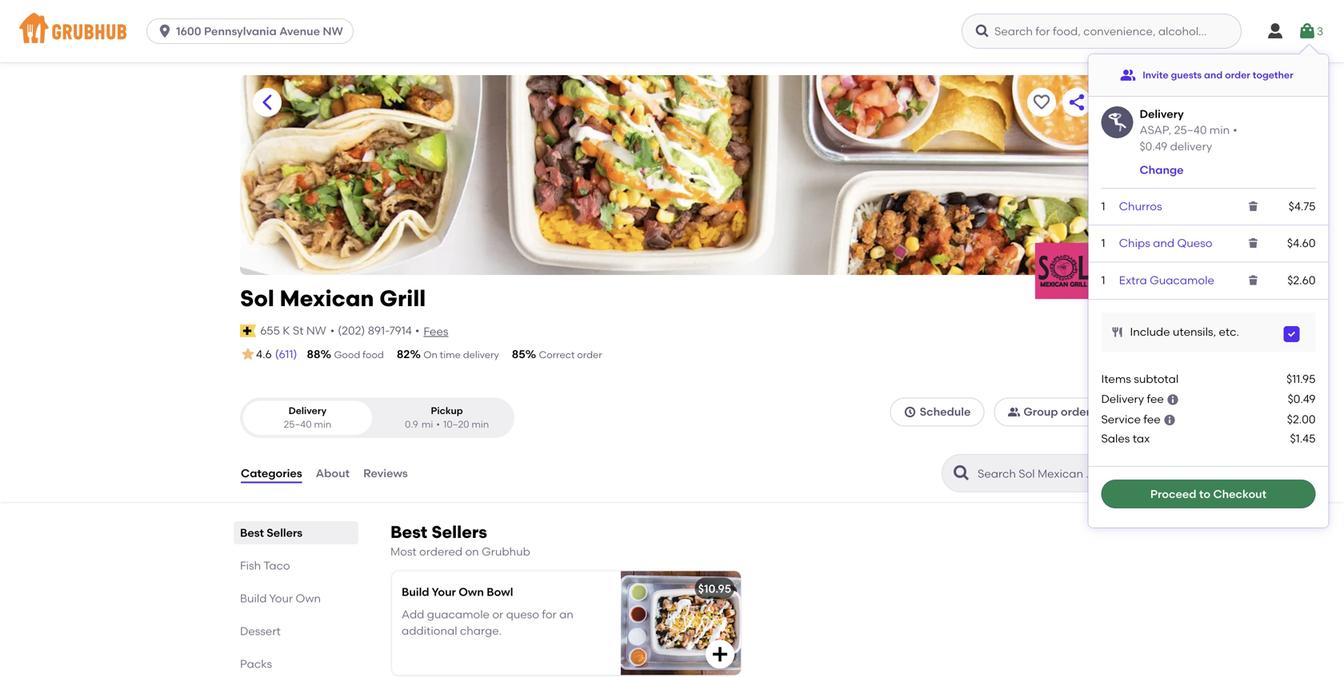 Task type: vqa. For each thing, say whether or not it's contained in the screenshot.
Deliver
no



Task type: locate. For each thing, give the bounding box(es) containing it.
1 for extra guacamole
[[1101, 274, 1105, 287]]

25–40 right asap,
[[1174, 123, 1207, 137]]

1
[[1101, 200, 1105, 213], [1101, 237, 1105, 250], [1101, 274, 1105, 287]]

25–40
[[1174, 123, 1207, 137], [284, 419, 312, 431]]

an
[[559, 608, 574, 622]]

grubhub
[[482, 545, 530, 559]]

build up add
[[402, 586, 429, 599]]

add guacamole or queso for an additional charge.
[[402, 608, 574, 638]]

1 vertical spatial nw
[[306, 324, 326, 338]]

pickup
[[431, 405, 463, 417]]

svg image
[[157, 23, 173, 39], [1247, 200, 1260, 213], [1247, 274, 1260, 287], [1287, 329, 1296, 339], [1167, 394, 1179, 406], [1163, 414, 1176, 427], [710, 645, 730, 664]]

3 1 from the top
[[1101, 274, 1105, 287]]

0 horizontal spatial and
[[1153, 237, 1175, 250]]

option group
[[240, 398, 514, 438]]

order for correct order
[[577, 349, 602, 361]]

$10.95
[[698, 582, 731, 596]]

order right "group"
[[1061, 405, 1090, 419]]

min down the invite guests and order together
[[1209, 123, 1230, 137]]

1600
[[176, 24, 201, 38]]

1 vertical spatial 25–40
[[284, 419, 312, 431]]

svg image inside schedule button
[[904, 406, 917, 419]]

svg image down $10.95
[[710, 645, 730, 664]]

people icon image inside invite guests and order together button
[[1120, 67, 1136, 83]]

1600 pennsylvania avenue nw button
[[146, 18, 360, 44]]

0 horizontal spatial your
[[269, 592, 293, 606]]

$0.49
[[1140, 140, 1168, 153], [1288, 392, 1316, 406]]

1 left the chips
[[1101, 237, 1105, 250]]

0 vertical spatial order
[[1225, 69, 1250, 81]]

min
[[1209, 123, 1230, 137], [314, 419, 331, 431], [472, 419, 489, 431]]

(202) 891-7914 button
[[338, 323, 412, 339]]

(202)
[[338, 324, 365, 338]]

1 vertical spatial 1
[[1101, 237, 1105, 250]]

655 k st nw
[[260, 324, 326, 338]]

1 vertical spatial $0.49
[[1288, 392, 1316, 406]]

$1.45
[[1290, 432, 1316, 446]]

0 vertical spatial nw
[[323, 24, 343, 38]]

$4.75
[[1289, 200, 1316, 213]]

extra guacamole
[[1119, 274, 1214, 287]]

1 horizontal spatial order
[[1061, 405, 1090, 419]]

delivery up service
[[1101, 392, 1144, 406]]

good food
[[334, 349, 384, 361]]

guests
[[1171, 69, 1202, 81]]

order inside group order button
[[1061, 405, 1090, 419]]

fee down subtotal
[[1147, 392, 1164, 406]]

0 horizontal spatial best
[[240, 527, 264, 540]]

delivery inside the delivery asap, 25–40 min • $0.49 delivery
[[1170, 140, 1212, 153]]

0 horizontal spatial build
[[240, 592, 267, 606]]

churros link
[[1119, 200, 1162, 213]]

grill
[[379, 285, 426, 312]]

subtotal
[[1134, 372, 1179, 386]]

1 horizontal spatial sellers
[[431, 523, 487, 543]]

0 vertical spatial delivery
[[1170, 140, 1212, 153]]

10–20
[[443, 419, 469, 431]]

2 vertical spatial order
[[1061, 405, 1090, 419]]

1 horizontal spatial delivery
[[1170, 140, 1212, 153]]

1 1 from the top
[[1101, 200, 1105, 213]]

1 vertical spatial people icon image
[[1008, 406, 1020, 419]]

25–40 inside the delivery asap, 25–40 min • $0.49 delivery
[[1174, 123, 1207, 137]]

order left together
[[1225, 69, 1250, 81]]

nw inside the main navigation navigation
[[323, 24, 343, 38]]

invite
[[1143, 69, 1169, 81]]

2 horizontal spatial order
[[1225, 69, 1250, 81]]

delivery fee
[[1101, 392, 1164, 406]]

0 horizontal spatial $0.49
[[1140, 140, 1168, 153]]

best up fish
[[240, 527, 264, 540]]

0 vertical spatial people icon image
[[1120, 67, 1136, 83]]

queso
[[1177, 237, 1212, 250]]

$2.60
[[1287, 274, 1316, 287]]

1 horizontal spatial best
[[390, 523, 427, 543]]

0 horizontal spatial order
[[577, 349, 602, 361]]

0 vertical spatial fee
[[1147, 392, 1164, 406]]

25–40 up 'categories'
[[284, 419, 312, 431]]

0 horizontal spatial 25–40
[[284, 419, 312, 431]]

your down the 'taco'
[[269, 592, 293, 606]]

655
[[260, 324, 280, 338]]

0 horizontal spatial sellers
[[267, 527, 303, 540]]

0.9
[[405, 419, 418, 431]]

3 button
[[1298, 17, 1323, 46]]

0 horizontal spatial delivery
[[463, 349, 499, 361]]

correct
[[539, 349, 575, 361]]

• inside pickup 0.9 mi • 10–20 min
[[436, 419, 440, 431]]

share icon image
[[1067, 93, 1086, 112]]

svg image
[[1266, 22, 1285, 41], [1298, 22, 1317, 41], [974, 23, 990, 39], [1247, 237, 1260, 250], [1111, 326, 1124, 339], [904, 406, 917, 419]]

7914
[[389, 324, 412, 338]]

$0.49 down asap,
[[1140, 140, 1168, 153]]

nw
[[323, 24, 343, 38], [306, 324, 326, 338]]

min up about
[[314, 419, 331, 431]]

your
[[432, 586, 456, 599], [269, 592, 293, 606]]

1 horizontal spatial your
[[432, 586, 456, 599]]

people icon image
[[1120, 67, 1136, 83], [1008, 406, 1020, 419]]

• right mi in the bottom left of the page
[[436, 419, 440, 431]]

your for build your own
[[269, 592, 293, 606]]

nw right avenue
[[323, 24, 343, 38]]

sol mexican grill
[[240, 285, 426, 312]]

1 horizontal spatial build
[[402, 586, 429, 599]]

delivery inside the delivery asap, 25–40 min • $0.49 delivery
[[1140, 107, 1184, 121]]

88
[[307, 348, 320, 361]]

svg image inside '3' button
[[1298, 22, 1317, 41]]

categories
[[241, 467, 302, 480]]

sol
[[240, 285, 274, 312]]

build down fish
[[240, 592, 267, 606]]

svg image up $11.95
[[1287, 329, 1296, 339]]

svg image left 1600
[[157, 23, 173, 39]]

about
[[316, 467, 350, 480]]

1 for churros
[[1101, 200, 1105, 213]]

sellers up the 'taco'
[[267, 527, 303, 540]]

0 vertical spatial $0.49
[[1140, 140, 1168, 153]]

star icon image
[[240, 347, 256, 363]]

people icon image left "group"
[[1008, 406, 1020, 419]]

best up most
[[390, 523, 427, 543]]

fish
[[240, 559, 261, 573]]

people icon image left invite
[[1120, 67, 1136, 83]]

time
[[440, 349, 461, 361]]

0 horizontal spatial own
[[296, 592, 321, 606]]

best inside best sellers most ordered on grubhub
[[390, 523, 427, 543]]

0 vertical spatial 25–40
[[1174, 123, 1207, 137]]

2 vertical spatial 1
[[1101, 274, 1105, 287]]

ordered
[[419, 545, 463, 559]]

• down the invite guests and order together
[[1233, 123, 1237, 137]]

1 horizontal spatial and
[[1204, 69, 1223, 81]]

your up guacamole
[[432, 586, 456, 599]]

sellers up 'on'
[[431, 523, 487, 543]]

build for build your own bowl
[[402, 586, 429, 599]]

delivery up change
[[1170, 140, 1212, 153]]

1 horizontal spatial people icon image
[[1120, 67, 1136, 83]]

1 left churros
[[1101, 200, 1105, 213]]

checkout
[[1213, 487, 1267, 501]]

and right guests
[[1204, 69, 1223, 81]]

1 horizontal spatial own
[[459, 586, 484, 599]]

chips and queso
[[1119, 237, 1212, 250]]

reviews
[[363, 467, 408, 480]]

0 horizontal spatial people icon image
[[1008, 406, 1020, 419]]

k
[[283, 324, 290, 338]]

$4.60
[[1287, 237, 1316, 250]]

group order
[[1024, 405, 1090, 419]]

$11.95
[[1286, 372, 1316, 386]]

min right 10–20
[[472, 419, 489, 431]]

change button
[[1140, 162, 1184, 178]]

$0.49 up $2.00 on the bottom of page
[[1288, 392, 1316, 406]]

pickup 0.9 mi • 10–20 min
[[405, 405, 489, 431]]

nw for 655 k st nw
[[306, 324, 326, 338]]

1 vertical spatial delivery
[[463, 349, 499, 361]]

sellers
[[431, 523, 487, 543], [267, 527, 303, 540]]

order right correct
[[577, 349, 602, 361]]

and right the chips
[[1153, 237, 1175, 250]]

1 horizontal spatial 25–40
[[1174, 123, 1207, 137]]

delivery right time at left bottom
[[463, 349, 499, 361]]

0 horizontal spatial min
[[314, 419, 331, 431]]

order
[[1225, 69, 1250, 81], [577, 349, 602, 361], [1061, 405, 1090, 419]]

best for best sellers most ordered on grubhub
[[390, 523, 427, 543]]

0 vertical spatial 1
[[1101, 200, 1105, 213]]

1 vertical spatial fee
[[1144, 413, 1161, 426]]

items
[[1101, 372, 1131, 386]]

• inside the delivery asap, 25–40 min • $0.49 delivery
[[1233, 123, 1237, 137]]

Search for food, convenience, alcohol... search field
[[962, 14, 1242, 49]]

fish taco
[[240, 559, 290, 573]]

or
[[492, 608, 503, 622]]

82
[[397, 348, 410, 361]]

fee up tax
[[1144, 413, 1161, 426]]

subscription pass image
[[240, 325, 256, 337]]

delivery
[[1170, 140, 1212, 153], [463, 349, 499, 361]]

change
[[1140, 163, 1184, 177]]

2 horizontal spatial min
[[1209, 123, 1230, 137]]

1 vertical spatial order
[[577, 349, 602, 361]]

sellers inside best sellers most ordered on grubhub
[[431, 523, 487, 543]]

your for build your own bowl
[[432, 586, 456, 599]]

chips
[[1119, 237, 1150, 250]]

etc.
[[1219, 325, 1239, 339]]

0 vertical spatial and
[[1204, 69, 1223, 81]]

Search Sol Mexican Grill search field
[[976, 466, 1098, 482]]

2 1 from the top
[[1101, 237, 1105, 250]]

proceed to checkout
[[1150, 487, 1267, 501]]

build your own
[[240, 592, 321, 606]]

delivery down the 88
[[289, 405, 326, 417]]

nw right st at left top
[[306, 324, 326, 338]]

delivery inside delivery 25–40 min
[[289, 405, 326, 417]]

order inside invite guests and order together button
[[1225, 69, 1250, 81]]

best for best sellers
[[240, 527, 264, 540]]

delivery up asap,
[[1140, 107, 1184, 121]]

tooltip containing delivery
[[1088, 45, 1328, 528]]

sales tax
[[1101, 432, 1150, 446]]

1 left extra
[[1101, 274, 1105, 287]]

1 horizontal spatial min
[[472, 419, 489, 431]]

people icon image inside group order button
[[1008, 406, 1020, 419]]

tooltip
[[1088, 45, 1328, 528]]



Task type: describe. For each thing, give the bounding box(es) containing it.
additional
[[402, 624, 457, 638]]

food
[[363, 349, 384, 361]]

build for build your own
[[240, 592, 267, 606]]

invite guests and order together
[[1143, 69, 1293, 81]]

include utensils, etc.
[[1130, 325, 1239, 339]]

85
[[512, 348, 525, 361]]

reviews button
[[362, 445, 409, 503]]

own for build your own bowl
[[459, 586, 484, 599]]

churros
[[1119, 200, 1162, 213]]

search icon image
[[952, 464, 971, 483]]

and inside button
[[1204, 69, 1223, 81]]

taco
[[264, 559, 290, 573]]

svg image left $4.75
[[1247, 200, 1260, 213]]

most
[[390, 545, 417, 559]]

best sellers
[[240, 527, 303, 540]]

delivery for asap,
[[1140, 107, 1184, 121]]

correct order
[[539, 349, 602, 361]]

on
[[424, 349, 437, 361]]

about button
[[315, 445, 350, 503]]

charge.
[[460, 624, 502, 638]]

• left (202)
[[330, 324, 335, 338]]

build your own bowl
[[402, 586, 513, 599]]

delivery for fee
[[1101, 392, 1144, 406]]

add
[[402, 608, 424, 622]]

save this restaurant button
[[1027, 88, 1056, 117]]

proceed
[[1150, 487, 1197, 501]]

svg image right 'service fee'
[[1163, 414, 1176, 427]]

schedule
[[920, 405, 971, 419]]

891-
[[368, 324, 389, 338]]

group
[[1024, 405, 1058, 419]]

1 horizontal spatial $0.49
[[1288, 392, 1316, 406]]

service
[[1101, 413, 1141, 426]]

min inside the delivery asap, 25–40 min • $0.49 delivery
[[1209, 123, 1230, 137]]

sellers for best sellers
[[267, 527, 303, 540]]

delivery 25–40 min
[[284, 405, 331, 431]]

schedule button
[[890, 398, 984, 427]]

caret left icon image
[[258, 93, 277, 112]]

min inside pickup 0.9 mi • 10–20 min
[[472, 419, 489, 431]]

nw for 1600 pennsylvania avenue nw
[[323, 24, 343, 38]]

save this restaurant image
[[1032, 93, 1051, 112]]

svg image down subtotal
[[1167, 394, 1179, 406]]

mexican
[[280, 285, 374, 312]]

4.6
[[256, 348, 272, 361]]

fees
[[424, 325, 448, 339]]

packs
[[240, 658, 272, 671]]

guacamole
[[1150, 274, 1214, 287]]

people icon image for group order
[[1008, 406, 1020, 419]]

st
[[293, 324, 304, 338]]

for
[[542, 608, 557, 622]]

best sellers most ordered on grubhub
[[390, 523, 530, 559]]

extra
[[1119, 274, 1147, 287]]

service fee
[[1101, 413, 1161, 426]]

fees button
[[423, 323, 449, 341]]

guacamole
[[427, 608, 490, 622]]

order for group order
[[1061, 405, 1090, 419]]

bowl
[[487, 586, 513, 599]]

option group containing delivery 25–40 min
[[240, 398, 514, 438]]

delivery icon image
[[1101, 106, 1133, 138]]

1600 pennsylvania avenue nw
[[176, 24, 343, 38]]

$0.49 inside the delivery asap, 25–40 min • $0.49 delivery
[[1140, 140, 1168, 153]]

utensils,
[[1173, 325, 1216, 339]]

1 vertical spatial and
[[1153, 237, 1175, 250]]

items subtotal
[[1101, 372, 1179, 386]]

fee for service fee
[[1144, 413, 1161, 426]]

people icon image for invite guests and order together
[[1120, 67, 1136, 83]]

build your own bowl image
[[621, 572, 741, 676]]

chips and queso link
[[1119, 237, 1212, 250]]

to
[[1199, 487, 1211, 501]]

• right 7914
[[415, 324, 420, 338]]

avenue
[[279, 24, 320, 38]]

own for build your own
[[296, 592, 321, 606]]

invite guests and order together button
[[1120, 61, 1293, 90]]

dessert
[[240, 625, 281, 639]]

on
[[465, 545, 479, 559]]

svg image inside 1600 pennsylvania avenue nw button
[[157, 23, 173, 39]]

sales
[[1101, 432, 1130, 446]]

mi
[[421, 419, 433, 431]]

on time delivery
[[424, 349, 499, 361]]

svg image left $2.60 at the top right of the page
[[1247, 274, 1260, 287]]

tax
[[1133, 432, 1150, 446]]

include
[[1130, 325, 1170, 339]]

3
[[1317, 24, 1323, 38]]

min inside delivery 25–40 min
[[314, 419, 331, 431]]

25–40 inside delivery 25–40 min
[[284, 419, 312, 431]]

1 for chips and queso
[[1101, 237, 1105, 250]]

good
[[334, 349, 360, 361]]

655 k st nw button
[[259, 322, 327, 340]]

sol mexican grill logo image
[[1035, 243, 1091, 299]]

together
[[1253, 69, 1293, 81]]

group order button
[[994, 398, 1104, 427]]

queso
[[506, 608, 539, 622]]

extra guacamole link
[[1119, 274, 1214, 287]]

$2.00
[[1287, 413, 1316, 426]]

• (202) 891-7914 • fees
[[330, 324, 448, 339]]

delivery for 25–40
[[289, 405, 326, 417]]

proceed to checkout button
[[1101, 480, 1316, 509]]

sellers for best sellers most ordered on grubhub
[[431, 523, 487, 543]]

fee for delivery fee
[[1147, 392, 1164, 406]]

categories button
[[240, 445, 303, 503]]

main navigation navigation
[[0, 0, 1344, 62]]

pennsylvania
[[204, 24, 277, 38]]



